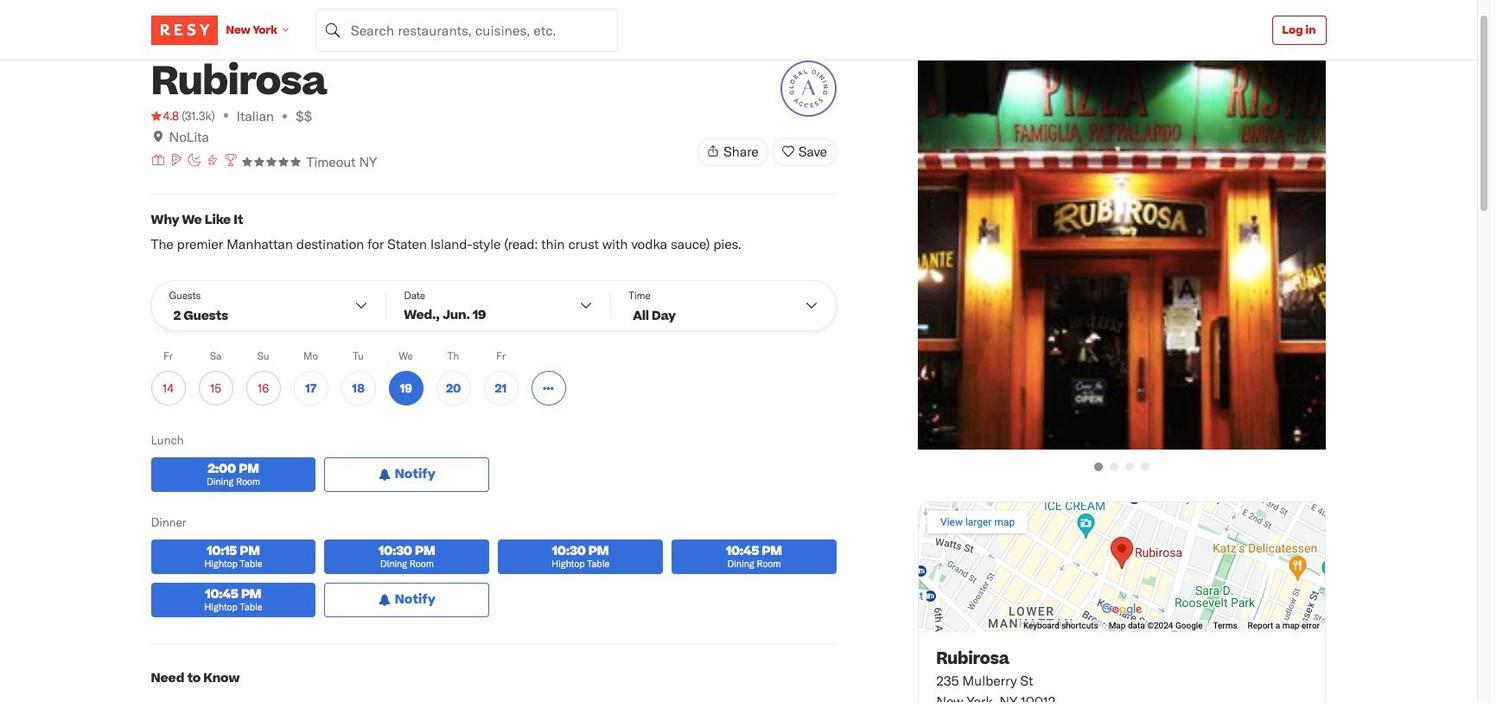 Task type: vqa. For each thing, say whether or not it's contained in the screenshot.
Search restaurants, cuisines, etc. text field
yes



Task type: describe. For each thing, give the bounding box(es) containing it.
4.8 out of 5 stars image
[[151, 107, 179, 125]]



Task type: locate. For each thing, give the bounding box(es) containing it.
Search restaurants, cuisines, etc. text field
[[315, 8, 618, 51]]

None field
[[315, 8, 618, 51]]

5.0 out of 5 stars image
[[242, 157, 302, 167]]



